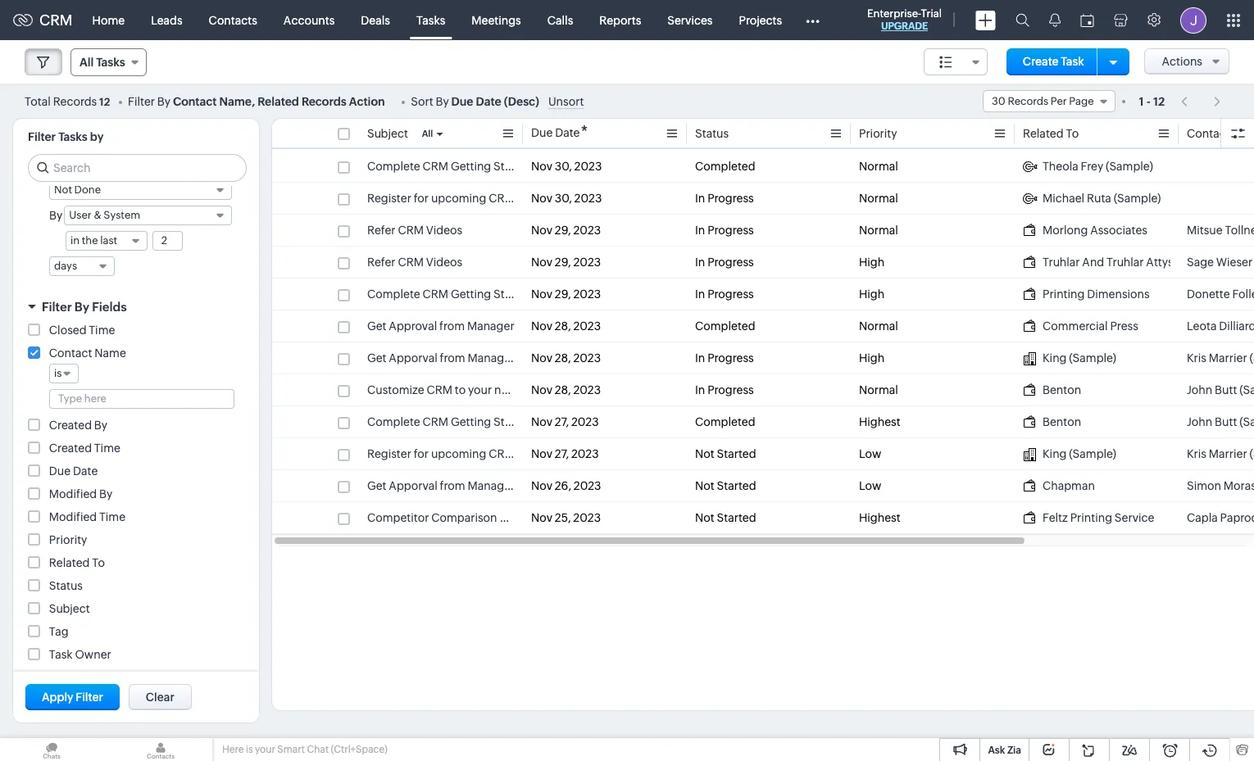 Task type: locate. For each thing, give the bounding box(es) containing it.
2 vertical spatial from
[[440, 480, 465, 493]]

to down page
[[1066, 127, 1079, 140]]

attys
[[1146, 256, 1174, 269]]

due inside "due date *"
[[531, 126, 553, 139]]

highest
[[859, 416, 901, 429], [859, 512, 901, 525]]

progress
[[708, 192, 754, 205], [708, 224, 754, 237], [708, 256, 754, 269], [708, 288, 754, 301], [708, 352, 754, 365], [708, 384, 754, 397]]

document
[[500, 512, 556, 525]]

by for created by
[[94, 419, 107, 432]]

9 nov from the top
[[531, 416, 553, 429]]

1 vertical spatial kris marrier (s link
[[1187, 446, 1254, 462]]

kris up simon
[[1187, 448, 1207, 461]]

getting down to
[[451, 416, 491, 429]]

get apporval from manager up the competitor comparison document
[[367, 480, 515, 493]]

2 horizontal spatial date
[[555, 126, 580, 139]]

0 vertical spatial complete crm getting started steps link
[[367, 158, 564, 175]]

1 horizontal spatial task
[[1061, 55, 1084, 68]]

29,
[[555, 224, 571, 237], [555, 256, 571, 269], [555, 288, 571, 301]]

12 right the -
[[1153, 95, 1165, 108]]

2 king (sample) link from the top
[[1023, 446, 1171, 462]]

1 vertical spatial for
[[414, 448, 429, 461]]

0 horizontal spatial contact
[[49, 347, 92, 360]]

2 benton from the top
[[1043, 416, 1082, 429]]

All Tasks field
[[71, 48, 147, 76]]

1 vertical spatial not started
[[695, 480, 756, 493]]

butt up simon moras link
[[1215, 416, 1237, 429]]

1 webinars from the top
[[517, 192, 567, 205]]

1 28, from the top
[[555, 320, 571, 333]]

modified for modified by
[[49, 488, 97, 501]]

1 kris from the top
[[1187, 352, 1207, 365]]

2 vertical spatial 28,
[[555, 384, 571, 397]]

1 vertical spatial nov 27, 2023
[[531, 448, 599, 461]]

kris marrier (s link up 'simon moras'
[[1187, 446, 1254, 462]]

1 vertical spatial 29,
[[555, 256, 571, 269]]

1 refer crm videos from the top
[[367, 224, 463, 237]]

refer for normal
[[367, 224, 396, 237]]

nov for king (sample) link corresponding to high
[[531, 352, 553, 365]]

1 nov from the top
[[531, 160, 553, 173]]

due right "sort"
[[451, 95, 473, 108]]

2 nov 28, 2023 from the top
[[531, 352, 601, 365]]

2 marrier from the top
[[1209, 448, 1248, 461]]

2 vertical spatial completed
[[695, 416, 756, 429]]

in progress for michael
[[695, 192, 754, 205]]

progress for printing
[[708, 288, 754, 301]]

2 videos from the top
[[426, 256, 463, 269]]

is down contact name
[[54, 367, 62, 380]]

register for upcoming crm webinars link for nov 27, 2023
[[367, 446, 567, 462]]

created
[[49, 419, 92, 432], [49, 442, 92, 455]]

4 progress from the top
[[708, 288, 754, 301]]

6 nov from the top
[[531, 320, 553, 333]]

2 vertical spatial high
[[859, 352, 885, 365]]

get apporval from manager link up the competitor comparison document
[[367, 478, 515, 494]]

2 vertical spatial get
[[367, 480, 387, 493]]

0 vertical spatial task
[[1061, 55, 1084, 68]]

from up the competitor comparison document
[[440, 480, 465, 493]]

3 from from the top
[[440, 480, 465, 493]]

customize crm to your needs nov 28, 2023
[[367, 384, 601, 397]]

filter down "all tasks" field
[[128, 95, 155, 108]]

related
[[258, 95, 299, 108], [1023, 127, 1064, 140], [49, 557, 90, 570]]

completed for nov 27, 2023
[[695, 416, 756, 429]]

apporval down the approval
[[389, 352, 438, 365]]

register for upcoming crm webinars
[[367, 192, 567, 205], [367, 448, 567, 461]]

time down modified by
[[99, 511, 125, 524]]

contact left nam
[[1187, 127, 1230, 140]]

2 nov 30, 2023 from the top
[[531, 192, 602, 205]]

12 up by
[[99, 96, 110, 108]]

steps for 30,
[[535, 160, 564, 173]]

2 in from the top
[[695, 224, 705, 237]]

king for low
[[1043, 448, 1067, 461]]

2023
[[574, 160, 602, 173], [574, 192, 602, 205], [573, 224, 601, 237], [573, 256, 601, 269], [573, 288, 601, 301], [573, 320, 601, 333], [573, 352, 601, 365], [573, 384, 601, 397], [571, 416, 599, 429], [571, 448, 599, 461], [574, 480, 601, 493], [573, 512, 601, 525]]

nov 27, 2023 for complete crm getting started steps
[[531, 416, 599, 429]]

apply filter
[[42, 691, 103, 704]]

complete crm getting started steps for nov 30, 2023
[[367, 160, 564, 173]]

per
[[1051, 95, 1067, 107]]

1 highest from the top
[[859, 416, 901, 429]]

2 highest from the top
[[859, 512, 901, 525]]

from right the approval
[[439, 320, 465, 333]]

contact left name,
[[173, 95, 217, 108]]

1 vertical spatial contact
[[1187, 127, 1230, 140]]

0 vertical spatial complete crm getting started steps
[[367, 160, 564, 173]]

contact up is field
[[49, 347, 92, 360]]

2 john from the top
[[1187, 416, 1213, 429]]

0 horizontal spatial your
[[255, 744, 275, 756]]

marrier down leota dilliard
[[1209, 352, 1248, 365]]

0 vertical spatial butt
[[1215, 384, 1237, 397]]

kris marrier (s down leota dilliard
[[1187, 352, 1254, 365]]

due up modified by
[[49, 465, 71, 478]]

filter for filter by fields
[[42, 300, 72, 314]]

register for upcoming crm webinars for nov 30, 2023
[[367, 192, 567, 205]]

1 in progress from the top
[[695, 192, 754, 205]]

is right here
[[246, 744, 253, 756]]

wieser
[[1217, 256, 1253, 269]]

(s up moras
[[1250, 448, 1254, 461]]

1 normal from the top
[[859, 160, 898, 173]]

Other Modules field
[[795, 7, 831, 33]]

0 vertical spatial get apporval from manager link
[[367, 350, 515, 366]]

1 vertical spatial king (sample)
[[1043, 448, 1117, 461]]

date inside "due date *"
[[555, 126, 580, 139]]

1 vertical spatial printing
[[1070, 512, 1113, 525]]

7 nov from the top
[[531, 352, 553, 365]]

complete for nov 27, 2023
[[367, 416, 420, 429]]

1 vertical spatial john butt (sa link
[[1187, 414, 1254, 430]]

complete crm getting started steps down sort by due date (desc)
[[367, 160, 564, 173]]

crm link
[[13, 11, 73, 29]]

king (sample) link up chapman link
[[1023, 446, 1171, 462]]

2 king from the top
[[1043, 448, 1067, 461]]

complete crm getting started steps link down to
[[367, 414, 564, 430]]

complete crm getting started steps for nov 27, 2023
[[367, 416, 564, 429]]

apporval
[[389, 352, 438, 365], [389, 480, 438, 493]]

register
[[367, 192, 411, 205], [367, 448, 411, 461]]

None field
[[924, 48, 988, 75]]

frey
[[1081, 160, 1104, 173]]

nam
[[1233, 127, 1254, 140]]

2 get apporval from manager from the top
[[367, 480, 515, 493]]

(sample)
[[1106, 160, 1153, 173], [1114, 192, 1161, 205], [1069, 352, 1117, 365], [1069, 448, 1117, 461]]

all down "sort"
[[422, 129, 433, 139]]

1 nov 30, 2023 from the top
[[531, 160, 602, 173]]

from for in
[[440, 352, 465, 365]]

closed time
[[49, 324, 115, 337]]

1 benton from the top
[[1043, 384, 1082, 397]]

2 complete crm getting started steps from the top
[[367, 288, 564, 301]]

due date *
[[531, 122, 588, 141]]

0 vertical spatial refer crm videos link
[[367, 222, 515, 239]]

1 complete from the top
[[367, 160, 420, 173]]

1 vertical spatial created
[[49, 442, 92, 455]]

signals element
[[1040, 0, 1071, 40]]

filter by fields
[[42, 300, 127, 314]]

refer
[[367, 224, 396, 237], [367, 256, 396, 269]]

1 horizontal spatial records
[[302, 95, 347, 108]]

12 inside total records 12
[[99, 96, 110, 108]]

not
[[54, 184, 72, 196], [695, 448, 715, 461], [695, 480, 715, 493], [695, 512, 715, 525]]

complete crm getting started steps up get approval from manager link
[[367, 288, 564, 301]]

28, for get approval from manager
[[555, 320, 571, 333]]

by left user
[[49, 209, 63, 222]]

1 register for upcoming crm webinars from the top
[[367, 192, 567, 205]]

is inside field
[[54, 367, 62, 380]]

1 vertical spatial butt
[[1215, 416, 1237, 429]]

0 vertical spatial register for upcoming crm webinars link
[[367, 190, 567, 207]]

by up "created time"
[[94, 419, 107, 432]]

2 webinars from the top
[[517, 448, 567, 461]]

register for upcoming crm webinars link for nov 30, 2023
[[367, 190, 567, 207]]

task down tag
[[49, 649, 73, 662]]

complete crm getting started steps down to
[[367, 416, 564, 429]]

2 butt from the top
[[1215, 416, 1237, 429]]

get apporval from manager down get approval from manager link
[[367, 352, 515, 365]]

row group
[[272, 151, 1254, 535]]

2 getting from the top
[[451, 288, 491, 301]]

not started for nov 25, 2023
[[695, 512, 756, 525]]

chapman link
[[1023, 478, 1171, 494]]

get up competitor
[[367, 480, 387, 493]]

1 kris marrier (s from the top
[[1187, 352, 1254, 365]]

2 king (sample) from the top
[[1043, 448, 1117, 461]]

due for due date *
[[531, 126, 553, 139]]

1 modified from the top
[[49, 488, 97, 501]]

(s for high
[[1250, 352, 1254, 365]]

5 in progress from the top
[[695, 352, 754, 365]]

benton link down commercial press link
[[1023, 382, 1171, 398]]

capla
[[1187, 512, 1218, 525]]

get for in
[[367, 352, 387, 365]]

to down 'modified time'
[[92, 557, 105, 570]]

john up simon
[[1187, 416, 1213, 429]]

1 horizontal spatial all
[[422, 129, 433, 139]]

normal for morlong
[[859, 224, 898, 237]]

2 27, from the top
[[555, 448, 569, 461]]

0 vertical spatial webinars
[[517, 192, 567, 205]]

getting for nov 27, 2023
[[451, 416, 491, 429]]

task right create
[[1061, 55, 1084, 68]]

3 get from the top
[[367, 480, 387, 493]]

king (sample) link down commercial press link
[[1023, 350, 1171, 366]]

2 vertical spatial steps
[[535, 416, 564, 429]]

4 nov from the top
[[531, 256, 553, 269]]

get apporval from manager link for nov 26, 2023
[[367, 478, 515, 494]]

modified for modified time
[[49, 511, 97, 524]]

2 nov 29, 2023 from the top
[[531, 256, 601, 269]]

1 horizontal spatial related
[[258, 95, 299, 108]]

1 getting from the top
[[451, 160, 491, 173]]

butt for normal
[[1215, 384, 1237, 397]]

2 vertical spatial contact
[[49, 347, 92, 360]]

butt down leota dilliard link
[[1215, 384, 1237, 397]]

capla paproc link
[[1187, 510, 1254, 526]]

2 refer crm videos from the top
[[367, 256, 463, 269]]

modified by
[[49, 488, 113, 501]]

2 modified from the top
[[49, 511, 97, 524]]

1 in from the top
[[695, 192, 705, 205]]

(sample) up associates
[[1114, 192, 1161, 205]]

nov for benton link related to highest
[[531, 416, 553, 429]]

2 register for upcoming crm webinars link from the top
[[367, 446, 567, 462]]

normal for michael
[[859, 192, 898, 205]]

by for modified by
[[99, 488, 113, 501]]

1 register from the top
[[367, 192, 411, 205]]

tasks inside field
[[96, 56, 125, 69]]

1 vertical spatial benton link
[[1023, 414, 1171, 430]]

tasks for filter tasks by
[[58, 130, 87, 143]]

your left smart
[[255, 744, 275, 756]]

1 kris marrier (s link from the top
[[1187, 350, 1254, 366]]

nov 30, 2023
[[531, 160, 602, 173], [531, 192, 602, 205]]

projects link
[[726, 0, 795, 40]]

1 vertical spatial get apporval from manager link
[[367, 478, 515, 494]]

butt for highest
[[1215, 416, 1237, 429]]

2 vertical spatial tasks
[[58, 130, 87, 143]]

by up search text field
[[157, 95, 171, 108]]

1 apporval from the top
[[389, 352, 438, 365]]

from
[[439, 320, 465, 333], [440, 352, 465, 365], [440, 480, 465, 493]]

benton link up chapman link
[[1023, 414, 1171, 430]]

*
[[581, 122, 588, 141]]

2 horizontal spatial records
[[1008, 95, 1049, 107]]

2 28, from the top
[[555, 352, 571, 365]]

task owner
[[49, 649, 111, 662]]

time for created time
[[94, 442, 120, 455]]

total
[[25, 95, 51, 108]]

complete up the approval
[[367, 288, 420, 301]]

2 completed from the top
[[695, 320, 756, 333]]

morlong
[[1043, 224, 1088, 237]]

videos
[[426, 224, 463, 237], [426, 256, 463, 269]]

john butt (sa link down leota dilliard link
[[1187, 382, 1254, 398]]

1 butt from the top
[[1215, 384, 1237, 397]]

created up "created time"
[[49, 419, 92, 432]]

25,
[[555, 512, 571, 525]]

john butt (sa link up simon moras link
[[1187, 414, 1254, 430]]

1 27, from the top
[[555, 416, 569, 429]]

days
[[54, 260, 77, 272]]

related right name,
[[258, 95, 299, 108]]

webinars for nov 27, 2023
[[517, 448, 567, 461]]

king up chapman
[[1043, 448, 1067, 461]]

progress for king
[[708, 352, 754, 365]]

2 low from the top
[[859, 480, 882, 493]]

john butt (sa up simon moras link
[[1187, 416, 1254, 429]]

1 - 12
[[1139, 95, 1165, 108]]

2 vertical spatial complete
[[367, 416, 420, 429]]

printing
[[1043, 288, 1085, 301], [1070, 512, 1113, 525]]

complete down customize
[[367, 416, 420, 429]]

get apporval from manager link
[[367, 350, 515, 366], [367, 478, 515, 494]]

days field
[[49, 257, 115, 276]]

0 horizontal spatial tasks
[[58, 130, 87, 143]]

3 normal from the top
[[859, 224, 898, 237]]

1 progress from the top
[[708, 192, 754, 205]]

0 vertical spatial kris marrier (s
[[1187, 352, 1254, 365]]

29, for morlong associates
[[555, 224, 571, 237]]

by up 'modified time'
[[99, 488, 113, 501]]

benton down the commercial
[[1043, 384, 1082, 397]]

2 for from the top
[[414, 448, 429, 461]]

date left (desc)
[[476, 95, 501, 108]]

king (sample) link for low
[[1023, 446, 1171, 462]]

started
[[494, 160, 533, 173], [494, 288, 533, 301], [494, 416, 533, 429], [717, 448, 756, 461], [717, 480, 756, 493], [717, 512, 756, 525]]

king (sample) up chapman
[[1043, 448, 1117, 461]]

calls link
[[534, 0, 586, 40]]

11 nov from the top
[[531, 480, 553, 493]]

apporval up competitor
[[389, 480, 438, 493]]

1 vertical spatial related
[[1023, 127, 1064, 140]]

navigation
[[1173, 89, 1230, 113]]

(sa up moras
[[1240, 416, 1254, 429]]

(sa down dilliard
[[1240, 384, 1254, 397]]

3 not started from the top
[[695, 512, 756, 525]]

from inside get approval from manager link
[[439, 320, 465, 333]]

0 vertical spatial apporval
[[389, 352, 438, 365]]

completed for nov 30, 2023
[[695, 160, 756, 173]]

1 vertical spatial marrier
[[1209, 448, 1248, 461]]

(s down dilliard
[[1250, 352, 1254, 365]]

0 vertical spatial benton
[[1043, 384, 1082, 397]]

30, for complete crm getting started steps
[[555, 160, 572, 173]]

john butt (sa for highest
[[1187, 416, 1254, 429]]

2 (sa from the top
[[1240, 416, 1254, 429]]

1 vertical spatial get
[[367, 352, 387, 365]]

records left action
[[302, 95, 347, 108]]

search element
[[1006, 0, 1040, 40]]

your right to
[[468, 384, 492, 397]]

2 upcoming from the top
[[431, 448, 486, 461]]

john butt (sa down leota dilliard link
[[1187, 384, 1254, 397]]

filter right apply
[[76, 691, 103, 704]]

webinars down "due date *"
[[517, 192, 567, 205]]

high for truhlar and truhlar attys
[[859, 256, 885, 269]]

1 vertical spatial benton
[[1043, 416, 1082, 429]]

getting down sort by due date (desc)
[[451, 160, 491, 173]]

1 get apporval from manager link from the top
[[367, 350, 515, 366]]

upcoming for nov 27, 2023
[[431, 448, 486, 461]]

0 vertical spatial nov 29, 2023
[[531, 224, 601, 237]]

2023 for morlong associates link
[[573, 224, 601, 237]]

12 nov from the top
[[531, 512, 553, 525]]

comparison
[[431, 512, 497, 525]]

None text field
[[153, 232, 182, 250]]

records up the filter tasks by
[[53, 95, 97, 108]]

29, for printing dimensions
[[555, 288, 571, 301]]

10 nov from the top
[[531, 448, 553, 461]]

for for nov 27, 2023
[[414, 448, 429, 461]]

1 vertical spatial tasks
[[96, 56, 125, 69]]

0 vertical spatial contact
[[173, 95, 217, 108]]

1 from from the top
[[439, 320, 465, 333]]

home link
[[79, 0, 138, 40]]

1 register for upcoming crm webinars link from the top
[[367, 190, 567, 207]]

tasks
[[416, 14, 445, 27], [96, 56, 125, 69], [58, 130, 87, 143]]

1 horizontal spatial contact
[[173, 95, 217, 108]]

4 normal from the top
[[859, 320, 898, 333]]

2 nov from the top
[[531, 192, 553, 205]]

2 horizontal spatial tasks
[[416, 14, 445, 27]]

1 nov 29, 2023 from the top
[[531, 224, 601, 237]]

2 apporval from the top
[[389, 480, 438, 493]]

marrier up 'simon moras'
[[1209, 448, 1248, 461]]

3 29, from the top
[[555, 288, 571, 301]]

john down leota
[[1187, 384, 1213, 397]]

in for truhlar
[[695, 256, 705, 269]]

get apporval from manager for nov 28, 2023
[[367, 352, 515, 365]]

0 vertical spatial videos
[[426, 224, 463, 237]]

get approval from manager
[[367, 320, 515, 333]]

here is your smart chat (ctrl+space)
[[222, 744, 388, 756]]

2 kris marrier (s from the top
[[1187, 448, 1254, 461]]

get apporval from manager for nov 26, 2023
[[367, 480, 515, 493]]

0 vertical spatial all
[[80, 56, 94, 69]]

3 nov from the top
[[531, 224, 553, 237]]

apporval for nov 28, 2023
[[389, 352, 438, 365]]

benton link for normal
[[1023, 382, 1171, 398]]

1 vertical spatial 27,
[[555, 448, 569, 461]]

0 vertical spatial time
[[89, 324, 115, 337]]

1 horizontal spatial your
[[468, 384, 492, 397]]

in progress for morlong
[[695, 224, 754, 237]]

3 complete crm getting started steps link from the top
[[367, 414, 564, 430]]

1 vertical spatial (sa
[[1240, 416, 1254, 429]]

1 vertical spatial to
[[92, 557, 105, 570]]

low for chapman
[[859, 480, 882, 493]]

12 for 1 - 12
[[1153, 95, 1165, 108]]

1 vertical spatial highest
[[859, 512, 901, 525]]

all inside field
[[80, 56, 94, 69]]

in for printing
[[695, 288, 705, 301]]

2 not started from the top
[[695, 480, 756, 493]]

signals image
[[1049, 13, 1061, 27]]

john butt (sa
[[1187, 384, 1254, 397], [1187, 416, 1254, 429]]

mitsue tollne
[[1187, 224, 1254, 237]]

by inside dropdown button
[[74, 300, 89, 314]]

nov for low's king (sample) link
[[531, 448, 553, 461]]

by
[[157, 95, 171, 108], [436, 95, 449, 108], [49, 209, 63, 222], [74, 300, 89, 314], [94, 419, 107, 432], [99, 488, 113, 501]]

0 vertical spatial high
[[859, 256, 885, 269]]

truhlar right and
[[1107, 256, 1144, 269]]

2 vertical spatial due
[[49, 465, 71, 478]]

1 29, from the top
[[555, 224, 571, 237]]

register for nov 27, 2023
[[367, 448, 411, 461]]

in for king
[[695, 352, 705, 365]]

getting
[[451, 160, 491, 173], [451, 288, 491, 301], [451, 416, 491, 429]]

created up due date
[[49, 442, 92, 455]]

1 king (sample) from the top
[[1043, 352, 1117, 365]]

1 vertical spatial apporval
[[389, 480, 438, 493]]

1 (s from the top
[[1250, 352, 1254, 365]]

1 refer from the top
[[367, 224, 396, 237]]

2 complete crm getting started steps link from the top
[[367, 286, 564, 303]]

records for 30
[[1008, 95, 1049, 107]]

0 vertical spatial nov 28, 2023
[[531, 320, 601, 333]]

all up total records 12
[[80, 56, 94, 69]]

0 horizontal spatial to
[[92, 557, 105, 570]]

tasks down home link
[[96, 56, 125, 69]]

0 vertical spatial 27,
[[555, 416, 569, 429]]

related down the 30 records per page
[[1023, 127, 1064, 140]]

task inside button
[[1061, 55, 1084, 68]]

2 refer crm videos link from the top
[[367, 254, 515, 271]]

1 horizontal spatial 12
[[1153, 95, 1165, 108]]

4 in from the top
[[695, 288, 705, 301]]

(sa
[[1240, 384, 1254, 397], [1240, 416, 1254, 429]]

complete for nov 29, 2023
[[367, 288, 420, 301]]

register for nov 30, 2023
[[367, 192, 411, 205]]

progress for michael
[[708, 192, 754, 205]]

0 vertical spatial is
[[54, 367, 62, 380]]

task
[[1061, 55, 1084, 68], [49, 649, 73, 662]]

0 vertical spatial manager
[[467, 320, 515, 333]]

sage wieser 
[[1187, 256, 1254, 269]]

register for upcoming crm webinars link
[[367, 190, 567, 207], [367, 446, 567, 462]]

1 upcoming from the top
[[431, 192, 486, 205]]

2 normal from the top
[[859, 192, 898, 205]]

nov 29, 2023 for morlong associates
[[531, 224, 601, 237]]

theola frey (sample)
[[1043, 160, 1153, 173]]

0 vertical spatial 29,
[[555, 224, 571, 237]]

1 vertical spatial webinars
[[517, 448, 567, 461]]

total records 12
[[25, 95, 110, 108]]

upcoming for nov 30, 2023
[[431, 192, 486, 205]]

complete crm getting started steps for nov 29, 2023
[[367, 288, 564, 301]]

0 horizontal spatial related
[[49, 557, 90, 570]]

benton link for highest
[[1023, 414, 1171, 430]]

competitor
[[367, 512, 429, 525]]

1 vertical spatial task
[[49, 649, 73, 662]]

kris marrier (s for low
[[1187, 448, 1254, 461]]

progress for morlong
[[708, 224, 754, 237]]

complete crm getting started steps link up get approval from manager link
[[367, 286, 564, 303]]

0 vertical spatial king (sample)
[[1043, 352, 1117, 365]]

complete down action
[[367, 160, 420, 173]]

0 horizontal spatial status
[[49, 580, 83, 593]]

tag
[[49, 626, 69, 639]]

1 videos from the top
[[426, 224, 463, 237]]

filter by fields button
[[13, 293, 259, 321]]

(sample) down commercial press
[[1069, 352, 1117, 365]]

0 vertical spatial not started
[[695, 448, 756, 461]]

1 vertical spatial high
[[859, 288, 885, 301]]

kris marrier (s link down leota dilliard
[[1187, 350, 1254, 366]]

1 vertical spatial complete crm getting started steps
[[367, 288, 564, 301]]

filter up closed on the left of page
[[42, 300, 72, 314]]

5 nov from the top
[[531, 288, 553, 301]]

0 vertical spatial printing
[[1043, 288, 1085, 301]]

0 vertical spatial from
[[439, 320, 465, 333]]

complete for nov 30, 2023
[[367, 160, 420, 173]]

0 horizontal spatial truhlar
[[1043, 256, 1080, 269]]

printing dimensions link
[[1023, 286, 1171, 303]]

create menu image
[[976, 10, 996, 30]]

0 vertical spatial john butt (sa link
[[1187, 382, 1254, 398]]

1 steps from the top
[[535, 160, 564, 173]]

1 get apporval from manager from the top
[[367, 352, 515, 365]]

associates
[[1091, 224, 1148, 237]]

projects
[[739, 14, 782, 27]]

benton
[[1043, 384, 1082, 397], [1043, 416, 1082, 429]]

filter inside filter by fields dropdown button
[[42, 300, 72, 314]]

benton up chapman
[[1043, 416, 1082, 429]]

1 for from the top
[[414, 192, 429, 205]]

0 vertical spatial related to
[[1023, 127, 1079, 140]]

subject down action
[[367, 127, 408, 140]]

john for normal
[[1187, 384, 1213, 397]]

dilliard
[[1219, 320, 1254, 333]]

create menu element
[[966, 0, 1006, 40]]

0 horizontal spatial due
[[49, 465, 71, 478]]

1 horizontal spatial due
[[451, 95, 473, 108]]

0 horizontal spatial date
[[73, 465, 98, 478]]

subject
[[367, 127, 408, 140], [49, 603, 90, 616]]

by right "sort"
[[436, 95, 449, 108]]

size image
[[940, 55, 953, 70]]

king (sample) down the commercial
[[1043, 352, 1117, 365]]

2 kris marrier (s link from the top
[[1187, 446, 1254, 462]]

1 vertical spatial modified
[[49, 511, 97, 524]]

truhlar left and
[[1043, 256, 1080, 269]]

nov 25, 2023
[[531, 512, 601, 525]]

high for king (sample)
[[859, 352, 885, 365]]

3 complete crm getting started steps from the top
[[367, 416, 564, 429]]

getting up get approval from manager link
[[451, 288, 491, 301]]

complete crm getting started steps link down sort by due date (desc)
[[367, 158, 564, 175]]

0 vertical spatial nov 30, 2023
[[531, 160, 602, 173]]

related to down 'modified time'
[[49, 557, 105, 570]]

records right 30
[[1008, 95, 1049, 107]]

1 john butt (sa from the top
[[1187, 384, 1254, 397]]

0 horizontal spatial related to
[[49, 557, 105, 570]]

by for sort by due date (desc)
[[436, 95, 449, 108]]

1 high from the top
[[859, 256, 885, 269]]

tasks left by
[[58, 130, 87, 143]]

time down created by
[[94, 442, 120, 455]]

1 truhlar from the left
[[1043, 256, 1080, 269]]

1 horizontal spatial to
[[1066, 127, 1079, 140]]

1 vertical spatial john butt (sa
[[1187, 416, 1254, 429]]

nov 27, 2023 for register for upcoming crm webinars
[[531, 448, 599, 461]]

modified down due date
[[49, 488, 97, 501]]

records inside 'field'
[[1008, 95, 1049, 107]]

2 horizontal spatial related
[[1023, 127, 1064, 140]]

webinars up 26,
[[517, 448, 567, 461]]

1 horizontal spatial priority
[[859, 127, 897, 140]]

0 horizontal spatial priority
[[49, 534, 87, 547]]

complete crm getting started steps link for nov 29, 2023
[[367, 286, 564, 303]]

1 nov 27, 2023 from the top
[[531, 416, 599, 429]]

date left *
[[555, 126, 580, 139]]

king down the commercial
[[1043, 352, 1067, 365]]

0 vertical spatial john butt (sa
[[1187, 384, 1254, 397]]

4 in progress from the top
[[695, 288, 754, 301]]

filter for filter tasks by
[[28, 130, 56, 143]]

27,
[[555, 416, 569, 429], [555, 448, 569, 461]]

kris marrier (s up 'simon moras'
[[1187, 448, 1254, 461]]

by up closed time
[[74, 300, 89, 314]]

printing down chapman link
[[1070, 512, 1113, 525]]

Search text field
[[29, 155, 246, 181]]

2 vertical spatial complete crm getting started steps link
[[367, 414, 564, 430]]

(desc)
[[504, 95, 540, 108]]

get up customize
[[367, 352, 387, 365]]

due
[[451, 95, 473, 108], [531, 126, 553, 139], [49, 465, 71, 478]]

2 get apporval from manager link from the top
[[367, 478, 515, 494]]

customize crm to your needs link
[[367, 382, 527, 398]]



Task type: describe. For each thing, give the bounding box(es) containing it.
2023 for feltz printing service link at the right of page
[[573, 512, 601, 525]]

Type here text field
[[50, 390, 234, 408]]

steps for 29,
[[535, 288, 564, 301]]

the
[[82, 234, 98, 247]]

is field
[[49, 364, 79, 384]]

28, for get apporval from manager
[[555, 352, 571, 365]]

6 progress from the top
[[708, 384, 754, 397]]

deals link
[[348, 0, 403, 40]]

services
[[668, 14, 713, 27]]

complete crm getting started steps link for nov 27, 2023
[[367, 414, 564, 430]]

feltz printing service
[[1043, 512, 1155, 525]]

low for king (sample)
[[859, 448, 882, 461]]

6 in from the top
[[695, 384, 705, 397]]

videos for high
[[426, 256, 463, 269]]

manager for in
[[468, 352, 515, 365]]

30 Records Per Page field
[[983, 90, 1116, 112]]

nov for printing dimensions link
[[531, 288, 553, 301]]

0 vertical spatial to
[[1066, 127, 1079, 140]]

to
[[455, 384, 466, 397]]

feltz
[[1043, 512, 1068, 525]]

get apporval from manager link for nov 28, 2023
[[367, 350, 515, 366]]

nov 28, 2023 for get apporval from manager
[[531, 352, 601, 365]]

1 get from the top
[[367, 320, 387, 333]]

in for morlong
[[695, 224, 705, 237]]

competitor comparison document link
[[367, 510, 556, 526]]

theola
[[1043, 160, 1079, 173]]

profile image
[[1181, 7, 1207, 33]]

name
[[95, 347, 126, 360]]

time for closed time
[[89, 324, 115, 337]]

0 vertical spatial your
[[468, 384, 492, 397]]

normal for commercial
[[859, 320, 898, 333]]

in
[[71, 234, 80, 247]]

in progress for printing
[[695, 288, 754, 301]]

get approval from manager link
[[367, 318, 515, 335]]

create task
[[1023, 55, 1084, 68]]

sort by due date (desc)
[[411, 95, 540, 108]]

27, for webinars
[[555, 448, 569, 461]]

filter tasks by
[[28, 130, 104, 143]]

modified time
[[49, 511, 125, 524]]

1 vertical spatial status
[[49, 580, 83, 593]]

0 horizontal spatial task
[[49, 649, 73, 662]]

User & System field
[[64, 206, 232, 225]]

in progress for king
[[695, 352, 754, 365]]

not started for nov 27, 2023
[[695, 448, 756, 461]]

created for created by
[[49, 419, 92, 432]]

highest for completed
[[859, 416, 901, 429]]

simon moras
[[1187, 480, 1254, 493]]

theola frey (sample) link
[[1023, 158, 1171, 175]]

filter by contact name, related records action
[[128, 95, 385, 108]]

in the last
[[71, 234, 117, 247]]

in the last field
[[66, 231, 148, 251]]

nov for michael ruta (sample) link
[[531, 192, 553, 205]]

refer for high
[[367, 256, 396, 269]]

1
[[1139, 95, 1144, 108]]

deals
[[361, 14, 390, 27]]

john butt (sa for normal
[[1187, 384, 1254, 397]]

(sample) up chapman link
[[1069, 448, 1117, 461]]

kris marrier (s for high
[[1187, 352, 1254, 365]]

enterprise-
[[867, 7, 921, 20]]

all tasks
[[80, 56, 125, 69]]

0 vertical spatial priority
[[859, 127, 897, 140]]

nov 26, 2023
[[531, 480, 601, 493]]

1 vertical spatial priority
[[49, 534, 87, 547]]

2023 for theola frey (sample) "link" at the right top
[[574, 160, 602, 173]]

printing dimensions
[[1043, 288, 1150, 301]]

commercial press
[[1043, 320, 1139, 333]]

not for register for upcoming crm webinars
[[695, 448, 715, 461]]

refer crm videos for normal
[[367, 224, 463, 237]]

create
[[1023, 55, 1059, 68]]

time for modified time
[[99, 511, 125, 524]]

refer crm videos for high
[[367, 256, 463, 269]]

in for michael
[[695, 192, 705, 205]]

printing inside printing dimensions link
[[1043, 288, 1085, 301]]

30
[[992, 95, 1006, 107]]

donette folle
[[1187, 288, 1254, 301]]

accounts link
[[270, 0, 348, 40]]

getting for nov 29, 2023
[[451, 288, 491, 301]]

3 28, from the top
[[555, 384, 571, 397]]

not inside field
[[54, 184, 72, 196]]

normal for theola
[[859, 160, 898, 173]]

feltz printing service link
[[1023, 510, 1171, 526]]

apply filter button
[[25, 685, 120, 711]]

steps for 27,
[[535, 416, 564, 429]]

due date
[[49, 465, 98, 478]]

records for total
[[53, 95, 97, 108]]

from for not
[[440, 480, 465, 493]]

8 nov from the top
[[531, 384, 553, 397]]

kris marrier (s link for low
[[1187, 446, 1254, 462]]

leads link
[[138, 0, 196, 40]]

fields
[[92, 300, 127, 314]]

chapman
[[1043, 480, 1095, 493]]

30 records per page
[[992, 95, 1094, 107]]

ruta
[[1087, 192, 1112, 205]]

done
[[74, 184, 101, 196]]

2023 for printing dimensions link
[[573, 288, 601, 301]]

1 horizontal spatial subject
[[367, 127, 408, 140]]

ask
[[988, 745, 1005, 757]]

search image
[[1016, 13, 1030, 27]]

0 vertical spatial due
[[451, 95, 473, 108]]

home
[[92, 14, 125, 27]]

benton for normal
[[1043, 384, 1082, 397]]

2023 for commercial press link
[[573, 320, 601, 333]]

calls
[[547, 14, 573, 27]]

1 vertical spatial related to
[[49, 557, 105, 570]]

leota
[[1187, 320, 1217, 333]]

30, for register for upcoming crm webinars
[[555, 192, 572, 205]]

register for upcoming crm webinars for nov 27, 2023
[[367, 448, 567, 461]]

leads
[[151, 14, 183, 27]]

king (sample) for low
[[1043, 448, 1117, 461]]

not for competitor comparison document
[[695, 512, 715, 525]]

truhlar and truhlar attys
[[1043, 256, 1174, 269]]

manager for not
[[468, 480, 515, 493]]

calendar image
[[1081, 14, 1095, 27]]

meetings link
[[459, 0, 534, 40]]

folle
[[1233, 288, 1254, 301]]

sort
[[411, 95, 433, 108]]

mitsue
[[1187, 224, 1223, 237]]

nov for theola frey (sample) "link" at the right top
[[531, 160, 553, 173]]

service
[[1115, 512, 1155, 525]]

nov for morlong associates link
[[531, 224, 553, 237]]

leota dilliard link
[[1187, 318, 1254, 335]]

1 horizontal spatial related to
[[1023, 127, 1079, 140]]

competitor comparison document
[[367, 512, 556, 525]]

contact name
[[49, 347, 126, 360]]

completed for nov 28, 2023
[[695, 320, 756, 333]]

filter inside apply filter button
[[76, 691, 103, 704]]

created for created time
[[49, 442, 92, 455]]

nov for the "truhlar and truhlar attys" 'link'
[[531, 256, 553, 269]]

5 normal from the top
[[859, 384, 898, 397]]

nov 30, 2023 for steps
[[531, 160, 602, 173]]

upgrade
[[881, 20, 928, 32]]

2023 for chapman link
[[574, 480, 601, 493]]

1 horizontal spatial status
[[695, 127, 729, 140]]

by for filter by contact name, related records action
[[157, 95, 171, 108]]

chat
[[307, 744, 329, 756]]

contacts
[[209, 14, 257, 27]]

action
[[349, 95, 385, 108]]

nov 28, 2023 for get approval from manager
[[531, 320, 601, 333]]

dimensions
[[1087, 288, 1150, 301]]

(sa for normal
[[1240, 384, 1254, 397]]

nov for feltz printing service link at the right of page
[[531, 512, 553, 525]]

morlong associates link
[[1023, 222, 1171, 239]]

benton for highest
[[1043, 416, 1082, 429]]

printing inside feltz printing service link
[[1070, 512, 1113, 525]]

profile element
[[1171, 0, 1217, 40]]

not for get apporval from manager
[[695, 480, 715, 493]]

marrier for high
[[1209, 352, 1248, 365]]

name,
[[219, 95, 255, 108]]

all for all tasks
[[80, 56, 94, 69]]

1 vertical spatial is
[[246, 744, 253, 756]]

2 truhlar from the left
[[1107, 256, 1144, 269]]

1 horizontal spatial date
[[476, 95, 501, 108]]

due for due date
[[49, 465, 71, 478]]

reports link
[[586, 0, 654, 40]]

user
[[69, 209, 91, 221]]

contact nam
[[1187, 127, 1254, 140]]

progress for truhlar
[[708, 256, 754, 269]]

created by
[[49, 419, 107, 432]]

complete crm getting started steps link for nov 30, 2023
[[367, 158, 564, 175]]

here
[[222, 744, 244, 756]]

0 vertical spatial related
[[258, 95, 299, 108]]

getting for nov 30, 2023
[[451, 160, 491, 173]]

needs
[[494, 384, 527, 397]]

(sample) inside "link"
[[1106, 160, 1153, 173]]

nov for chapman link
[[531, 480, 553, 493]]

nov for commercial press link
[[531, 320, 553, 333]]

moras
[[1224, 480, 1254, 493]]

row group containing complete crm getting started steps
[[272, 151, 1254, 535]]

get for not
[[367, 480, 387, 493]]

reports
[[600, 14, 641, 27]]

meetings
[[472, 14, 521, 27]]

donette folle link
[[1187, 286, 1254, 303]]

clear
[[146, 691, 174, 704]]

simon
[[1187, 480, 1222, 493]]

Not Done field
[[49, 180, 232, 200]]

contacts link
[[196, 0, 270, 40]]

tasks link
[[403, 0, 459, 40]]

filter for filter by contact name, related records action
[[128, 95, 155, 108]]

press
[[1110, 320, 1139, 333]]

mitsue tollne link
[[1187, 222, 1254, 239]]

sage
[[1187, 256, 1214, 269]]

commercial
[[1043, 320, 1108, 333]]

2023 for low's king (sample) link
[[571, 448, 599, 461]]

chats image
[[0, 739, 103, 762]]

2023 for michael ruta (sample) link
[[574, 192, 602, 205]]

1 vertical spatial your
[[255, 744, 275, 756]]

michael ruta (sample) link
[[1023, 190, 1171, 207]]

apporval for nov 26, 2023
[[389, 480, 438, 493]]

smart
[[277, 744, 305, 756]]

morlong associates
[[1043, 224, 1148, 237]]

contacts image
[[109, 739, 212, 762]]

0 horizontal spatial subject
[[49, 603, 90, 616]]

john butt (sa link for normal
[[1187, 382, 1254, 398]]

6 in progress from the top
[[695, 384, 754, 397]]

sage wieser link
[[1187, 254, 1254, 271]]



Task type: vqa. For each thing, say whether or not it's contained in the screenshot.


